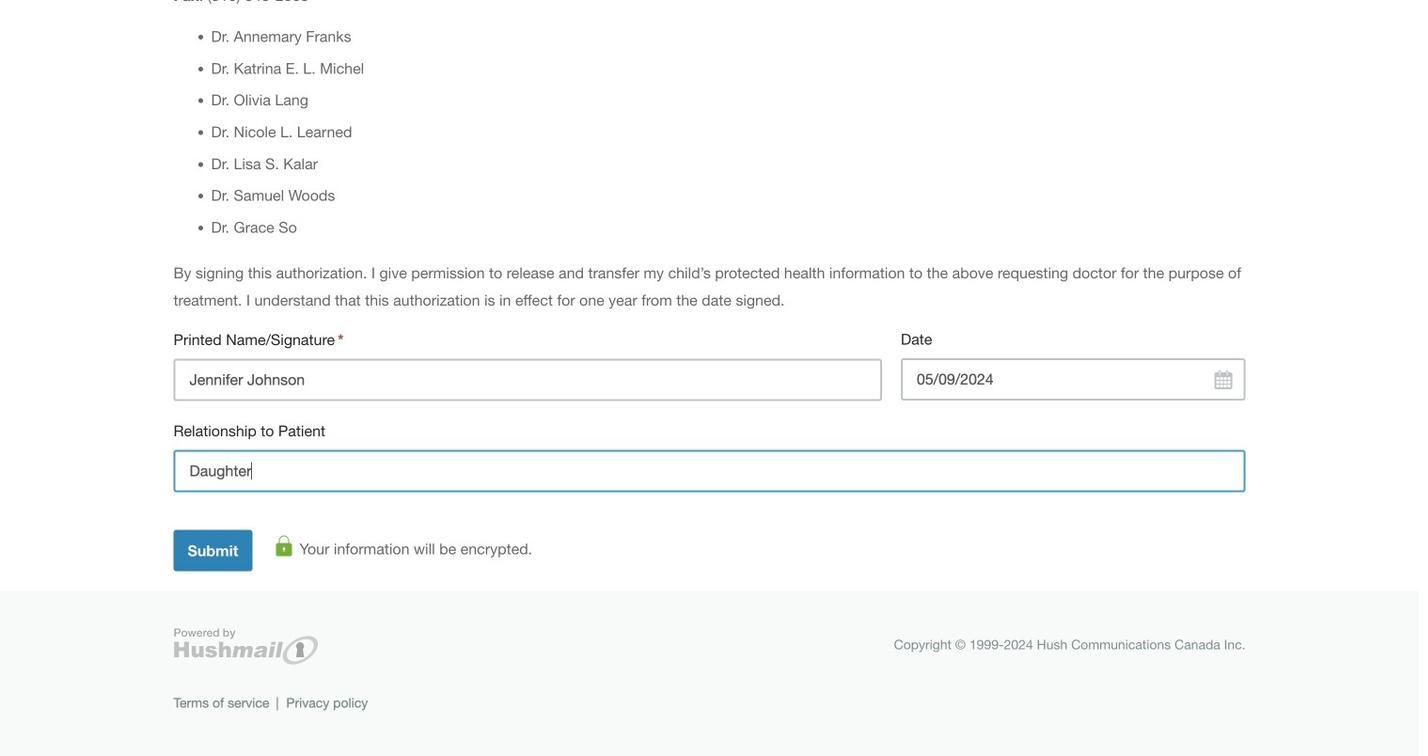 Task type: locate. For each thing, give the bounding box(es) containing it.
None text field
[[174, 450, 1246, 492]]

MM/DD/YYYY text field
[[901, 358, 1246, 401]]

None submit
[[174, 530, 253, 571]]

None text field
[[174, 359, 882, 401]]



